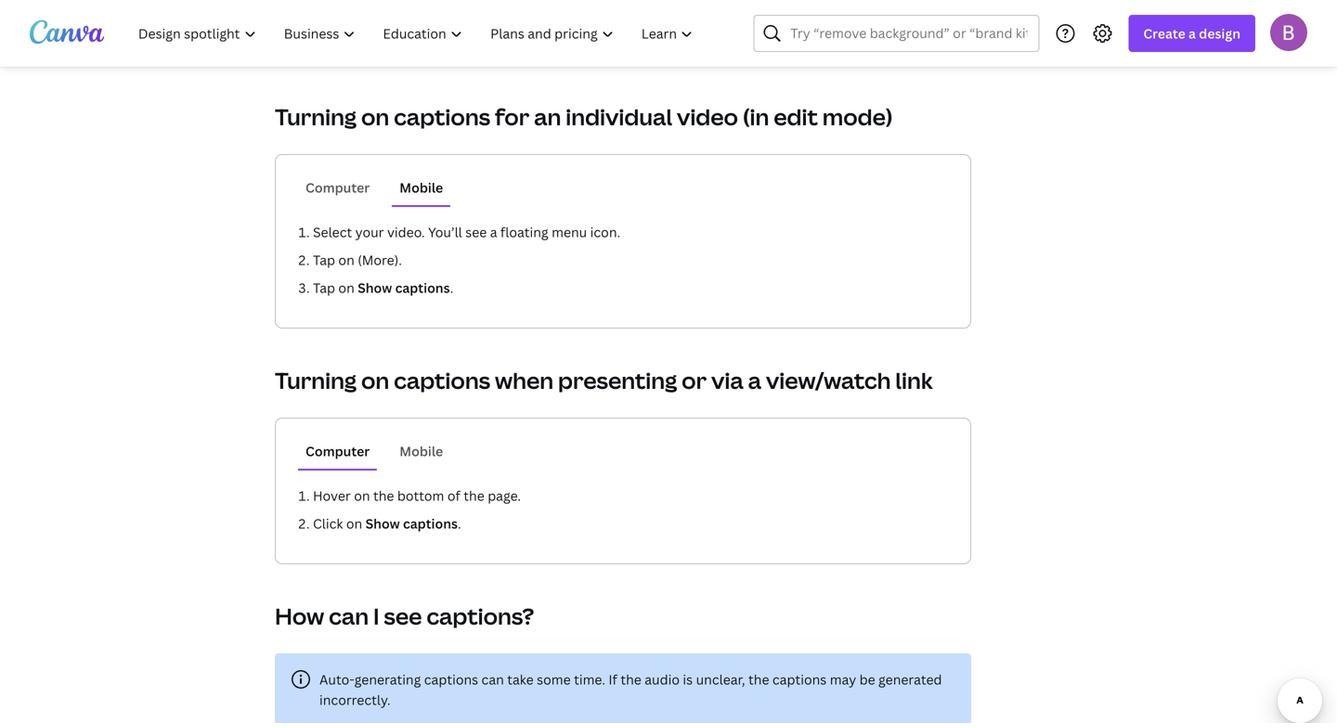 Task type: locate. For each thing, give the bounding box(es) containing it.
0 vertical spatial can
[[329, 602, 369, 632]]

tap down tap on (more).
[[313, 279, 335, 297]]

computer up "select"
[[306, 179, 370, 197]]

see
[[466, 223, 487, 241], [384, 602, 422, 632]]

is
[[683, 671, 693, 689]]

or
[[682, 366, 707, 396]]

mode)
[[823, 102, 893, 132]]

1 vertical spatial .
[[458, 515, 461, 533]]

design
[[1200, 25, 1241, 42]]

0 vertical spatial computer
[[306, 179, 370, 197]]

1 horizontal spatial can
[[482, 671, 504, 689]]

0 vertical spatial mobile
[[400, 179, 443, 197]]

some
[[537, 671, 571, 689]]

1 horizontal spatial .
[[458, 515, 461, 533]]

generated
[[879, 671, 943, 689]]

if
[[609, 671, 618, 689]]

1 vertical spatial mobile
[[400, 443, 443, 460]]

0 vertical spatial show
[[358, 279, 392, 297]]

2 horizontal spatial a
[[1189, 25, 1197, 42]]

time.
[[574, 671, 606, 689]]

1 vertical spatial can
[[482, 671, 504, 689]]

mobile up video.
[[400, 179, 443, 197]]

1 vertical spatial computer
[[306, 443, 370, 460]]

captions left "for"
[[394, 102, 491, 132]]

presenting
[[558, 366, 678, 396]]

unclear,
[[696, 671, 746, 689]]

1 vertical spatial tap
[[313, 279, 335, 297]]

1 horizontal spatial a
[[749, 366, 762, 396]]

1 turning from the top
[[275, 102, 357, 132]]

on for tap on show captions .
[[339, 279, 355, 297]]

1 tap from the top
[[313, 251, 335, 269]]

computer button up hover
[[298, 434, 378, 469]]

1 vertical spatial mobile button
[[392, 434, 451, 469]]

mobile for first 'mobile' button
[[400, 179, 443, 197]]

a right via
[[749, 366, 762, 396]]

1 horizontal spatial see
[[466, 223, 487, 241]]

0 vertical spatial mobile button
[[392, 170, 451, 205]]

of
[[448, 487, 461, 505]]

auto-
[[320, 671, 355, 689]]

captions down bottom
[[403, 515, 458, 533]]

the right unclear,
[[749, 671, 770, 689]]

0 horizontal spatial a
[[490, 223, 498, 241]]

0 horizontal spatial can
[[329, 602, 369, 632]]

1 computer button from the top
[[298, 170, 378, 205]]

0 horizontal spatial see
[[384, 602, 422, 632]]

tap
[[313, 251, 335, 269], [313, 279, 335, 297]]

0 vertical spatial turning
[[275, 102, 357, 132]]

captions left may
[[773, 671, 827, 689]]

turning for turning on captions when presenting or via a view/watch link
[[275, 366, 357, 396]]

2 computer button from the top
[[298, 434, 378, 469]]

0 vertical spatial a
[[1189, 25, 1197, 42]]

.
[[450, 279, 454, 297], [458, 515, 461, 533]]

your
[[356, 223, 384, 241]]

the up click on show captions .
[[373, 487, 394, 505]]

on for tap on (more).
[[339, 251, 355, 269]]

audio
[[645, 671, 680, 689]]

edit
[[774, 102, 818, 132]]

. for click on show captions .
[[458, 515, 461, 533]]

0 horizontal spatial .
[[450, 279, 454, 297]]

1 vertical spatial show
[[366, 515, 400, 533]]

individual
[[566, 102, 673, 132]]

on for turning on captions for an individual video (in edit mode)
[[361, 102, 390, 132]]

mobile up bottom
[[400, 443, 443, 460]]

show
[[358, 279, 392, 297], [366, 515, 400, 533]]

click
[[313, 515, 343, 533]]

0 vertical spatial computer button
[[298, 170, 378, 205]]

1 mobile from the top
[[400, 179, 443, 197]]

you'll
[[428, 223, 463, 241]]

. for tap on show captions .
[[450, 279, 454, 297]]

captions right generating
[[424, 671, 479, 689]]

can left i
[[329, 602, 369, 632]]

the
[[373, 487, 394, 505], [464, 487, 485, 505], [621, 671, 642, 689], [749, 671, 770, 689]]

be
[[860, 671, 876, 689]]

video
[[677, 102, 739, 132]]

show down (more).
[[358, 279, 392, 297]]

click on show captions .
[[313, 515, 461, 533]]

select your video. you'll see a floating menu icon.
[[313, 223, 621, 241]]

on
[[361, 102, 390, 132], [339, 251, 355, 269], [339, 279, 355, 297], [361, 366, 390, 396], [354, 487, 370, 505], [346, 515, 363, 533]]

see right i
[[384, 602, 422, 632]]

show down hover on the bottom of the page. at the left of page
[[366, 515, 400, 533]]

. down of
[[458, 515, 461, 533]]

mobile button up bottom
[[392, 434, 451, 469]]

how
[[275, 602, 325, 632]]

the right if
[[621, 671, 642, 689]]

turning
[[275, 102, 357, 132], [275, 366, 357, 396]]

tap down "select"
[[313, 251, 335, 269]]

2 turning from the top
[[275, 366, 357, 396]]

1 computer from the top
[[306, 179, 370, 197]]

2 tap from the top
[[313, 279, 335, 297]]

hover
[[313, 487, 351, 505]]

computer up hover
[[306, 443, 370, 460]]

can left take
[[482, 671, 504, 689]]

on for turning on captions when presenting or via a view/watch link
[[361, 366, 390, 396]]

computer button
[[298, 170, 378, 205], [298, 434, 378, 469]]

mobile button
[[392, 170, 451, 205], [392, 434, 451, 469]]

the right of
[[464, 487, 485, 505]]

Try "remove background" or "brand kit" search field
[[791, 16, 1028, 51]]

turning on captions for an individual video (in edit mode)
[[275, 102, 893, 132]]

captions down (more).
[[395, 279, 450, 297]]

a left floating
[[490, 223, 498, 241]]

2 computer from the top
[[306, 443, 370, 460]]

captions
[[394, 102, 491, 132], [395, 279, 450, 297], [394, 366, 491, 396], [403, 515, 458, 533], [424, 671, 479, 689], [773, 671, 827, 689]]

can
[[329, 602, 369, 632], [482, 671, 504, 689]]

mobile
[[400, 179, 443, 197], [400, 443, 443, 460]]

computer
[[306, 179, 370, 197], [306, 443, 370, 460]]

tap for tap on show captions .
[[313, 279, 335, 297]]

captions left when
[[394, 366, 491, 396]]

2 mobile from the top
[[400, 443, 443, 460]]

see right you'll
[[466, 223, 487, 241]]

auto-generating captions can take some time. if the audio is unclear, the captions may be generated incorrectly.
[[320, 671, 943, 709]]

1 vertical spatial computer button
[[298, 434, 378, 469]]

0 vertical spatial tap
[[313, 251, 335, 269]]

mobile button up video.
[[392, 170, 451, 205]]

view/watch
[[766, 366, 891, 396]]

create a design
[[1144, 25, 1241, 42]]

a left design
[[1189, 25, 1197, 42]]

on for hover on the bottom of the page.
[[354, 487, 370, 505]]

computer button up "select"
[[298, 170, 378, 205]]

1 vertical spatial a
[[490, 223, 498, 241]]

0 vertical spatial .
[[450, 279, 454, 297]]

1 vertical spatial see
[[384, 602, 422, 632]]

tap on show captions .
[[313, 279, 454, 297]]

1 vertical spatial turning
[[275, 366, 357, 396]]

. down you'll
[[450, 279, 454, 297]]

create
[[1144, 25, 1186, 42]]

1 mobile button from the top
[[392, 170, 451, 205]]

menu
[[552, 223, 587, 241]]

0 vertical spatial see
[[466, 223, 487, 241]]

a
[[1189, 25, 1197, 42], [490, 223, 498, 241], [749, 366, 762, 396]]



Task type: vqa. For each thing, say whether or not it's contained in the screenshot.
may at the bottom right of the page
yes



Task type: describe. For each thing, give the bounding box(es) containing it.
a inside dropdown button
[[1189, 25, 1197, 42]]

top level navigation element
[[126, 15, 709, 52]]

for
[[495, 102, 530, 132]]

page.
[[488, 487, 521, 505]]

tap for tap on (more).
[[313, 251, 335, 269]]

via
[[712, 366, 744, 396]]

bottom
[[398, 487, 445, 505]]

2 vertical spatial a
[[749, 366, 762, 396]]

how can i see captions?
[[275, 602, 535, 632]]

captions?
[[427, 602, 535, 632]]

turning on captions when presenting or via a view/watch link
[[275, 366, 933, 396]]

when
[[495, 366, 554, 396]]

generating
[[355, 671, 421, 689]]

select
[[313, 223, 352, 241]]

may
[[830, 671, 857, 689]]

create a design button
[[1129, 15, 1256, 52]]

can inside auto-generating captions can take some time. if the audio is unclear, the captions may be generated incorrectly.
[[482, 671, 504, 689]]

link
[[896, 366, 933, 396]]

show for click on
[[366, 515, 400, 533]]

icon.
[[591, 223, 621, 241]]

computer for select
[[306, 179, 370, 197]]

floating
[[501, 223, 549, 241]]

tap on (more).
[[313, 251, 402, 269]]

show for tap on
[[358, 279, 392, 297]]

computer button for select
[[298, 170, 378, 205]]

2 mobile button from the top
[[392, 434, 451, 469]]

(more).
[[358, 251, 402, 269]]

take
[[508, 671, 534, 689]]

bob builder image
[[1271, 14, 1308, 51]]

an
[[534, 102, 562, 132]]

hover on the bottom of the page.
[[313, 487, 521, 505]]

incorrectly.
[[320, 692, 391, 709]]

i
[[373, 602, 380, 632]]

turning for turning on captions for an individual video (in edit mode)
[[275, 102, 357, 132]]

mobile for second 'mobile' button
[[400, 443, 443, 460]]

video.
[[387, 223, 425, 241]]

on for click on show captions .
[[346, 515, 363, 533]]

computer for hover
[[306, 443, 370, 460]]

computer button for hover
[[298, 434, 378, 469]]

(in
[[743, 102, 770, 132]]



